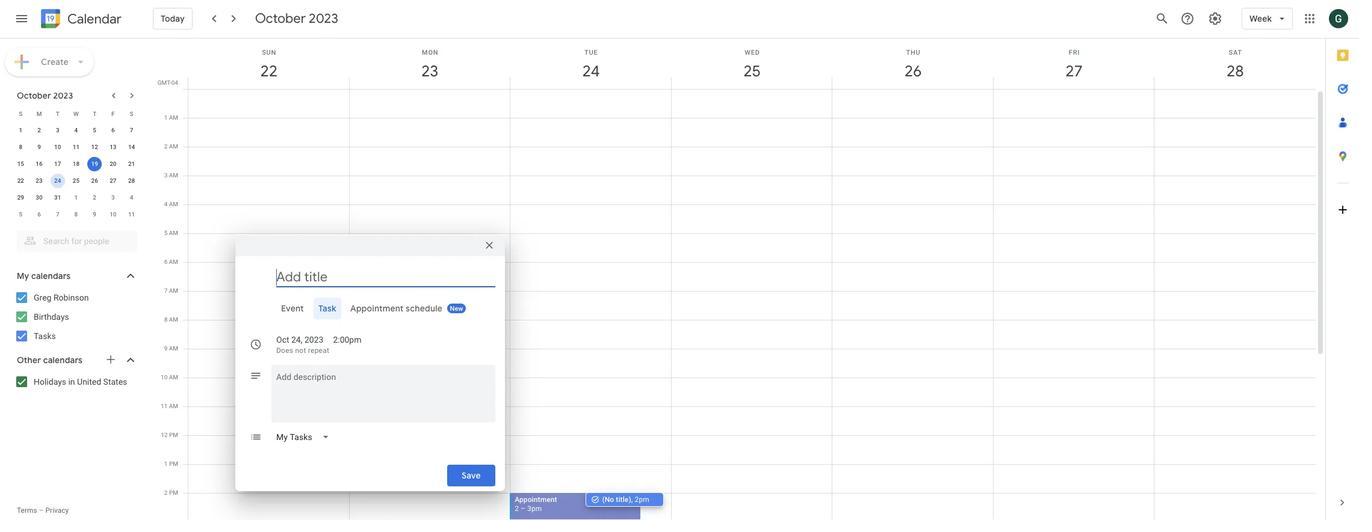 Task type: locate. For each thing, give the bounding box(es) containing it.
8 for 8 am
[[164, 317, 168, 323]]

2 horizontal spatial 10
[[161, 374, 168, 381]]

1 horizontal spatial t
[[93, 110, 96, 117]]

28 inside column header
[[1226, 61, 1243, 81]]

2 s from the left
[[130, 110, 133, 117]]

am down "2 am"
[[169, 172, 178, 179]]

12 element
[[87, 140, 102, 155]]

7
[[130, 127, 133, 134], [56, 211, 59, 218], [164, 288, 168, 294]]

25 link
[[738, 58, 766, 85]]

– inside appointment 2 – 3pm
[[521, 505, 526, 514]]

0 horizontal spatial appointment
[[351, 303, 404, 314]]

2pm
[[635, 496, 650, 504]]

28 down 21 element
[[128, 178, 135, 184]]

0 vertical spatial 12
[[91, 144, 98, 151]]

23 inside mon 23
[[421, 61, 438, 81]]

10 down november 3 element
[[110, 211, 117, 218]]

0 horizontal spatial 11
[[73, 144, 80, 151]]

sun 22
[[260, 49, 277, 81]]

1 am from the top
[[169, 114, 178, 121]]

1 horizontal spatial 4
[[130, 194, 133, 201]]

8 down november 1 element
[[74, 211, 78, 218]]

november 10 element
[[106, 208, 120, 222]]

9 inside grid
[[164, 346, 168, 352]]

cell containing appointment
[[510, 89, 672, 521]]

appointment up 3pm
[[515, 496, 557, 504]]

6 am from the top
[[169, 259, 178, 265]]

0 horizontal spatial 6
[[37, 211, 41, 218]]

9
[[37, 144, 41, 151], [93, 211, 96, 218], [164, 346, 168, 352]]

7 down "31" "element"
[[56, 211, 59, 218]]

1 horizontal spatial 7
[[130, 127, 133, 134]]

1 horizontal spatial 24
[[582, 61, 599, 81]]

0 vertical spatial october 2023
[[255, 10, 338, 27]]

22
[[260, 61, 277, 81], [17, 178, 24, 184]]

– left 3pm
[[521, 505, 526, 514]]

calendar
[[67, 11, 122, 27]]

0 horizontal spatial 28
[[128, 178, 135, 184]]

am up 8 am
[[169, 288, 178, 294]]

0 horizontal spatial 4
[[74, 127, 78, 134]]

0 horizontal spatial 10
[[54, 144, 61, 151]]

privacy link
[[45, 507, 69, 515]]

1 vertical spatial 6
[[37, 211, 41, 218]]

1 up 15
[[19, 127, 22, 134]]

2023
[[309, 10, 338, 27], [53, 90, 73, 101], [305, 335, 324, 345]]

1 horizontal spatial 8
[[74, 211, 78, 218]]

9 down november 2 element
[[93, 211, 96, 218]]

0 horizontal spatial 9
[[37, 144, 41, 151]]

1 vertical spatial 23
[[36, 178, 43, 184]]

tab list containing event
[[245, 298, 495, 320]]

row containing appointment
[[183, 89, 1316, 521]]

0 vertical spatial 24
[[582, 61, 599, 81]]

grid containing 22
[[154, 39, 1326, 521]]

1 horizontal spatial 3
[[111, 194, 115, 201]]

2 pm
[[164, 490, 178, 497]]

0 vertical spatial 3
[[56, 127, 59, 134]]

14 element
[[124, 140, 139, 155]]

0 vertical spatial 26
[[904, 61, 921, 81]]

fri 27
[[1065, 49, 1082, 81]]

0 horizontal spatial 22
[[17, 178, 24, 184]]

2 down 1 am
[[164, 143, 168, 150]]

0 horizontal spatial 23
[[36, 178, 43, 184]]

24
[[582, 61, 599, 81], [54, 178, 61, 184]]

10 am from the top
[[169, 374, 178, 381]]

row containing 1
[[11, 122, 141, 139]]

1 vertical spatial pm
[[169, 461, 178, 468]]

23 down mon
[[421, 61, 438, 81]]

2 horizontal spatial 6
[[164, 259, 168, 265]]

18
[[73, 161, 80, 167]]

0 vertical spatial 10
[[54, 144, 61, 151]]

row containing 22
[[11, 173, 141, 190]]

row inside grid
[[183, 89, 1316, 521]]

27
[[1065, 61, 1082, 81], [110, 178, 117, 184]]

holidays
[[34, 377, 66, 387]]

calendars up the greg
[[31, 271, 71, 282]]

1 cell from the left
[[188, 89, 350, 521]]

2 vertical spatial pm
[[169, 490, 178, 497]]

2 vertical spatial 11
[[161, 403, 168, 410]]

25 down 18 element
[[73, 178, 80, 184]]

1 horizontal spatial appointment
[[515, 496, 557, 504]]

calendars up in
[[43, 355, 83, 366]]

0 horizontal spatial 26
[[91, 178, 98, 184]]

11 for 11 am
[[161, 403, 168, 410]]

am down 7 am
[[169, 317, 178, 323]]

26 down 19, today element
[[91, 178, 98, 184]]

title)
[[616, 496, 631, 504]]

am for 7 am
[[169, 288, 178, 294]]

2 vertical spatial 2023
[[305, 335, 324, 345]]

9 for november 9 'element'
[[93, 211, 96, 218]]

4
[[74, 127, 78, 134], [130, 194, 133, 201], [164, 201, 168, 208]]

3 cell from the left
[[510, 89, 672, 521]]

other calendars button
[[2, 351, 149, 370]]

am for 9 am
[[169, 346, 178, 352]]

4 down 3 am
[[164, 201, 168, 208]]

1 horizontal spatial 5
[[93, 127, 96, 134]]

4 for 4 am
[[164, 201, 168, 208]]

1 vertical spatial 27
[[110, 178, 117, 184]]

0 horizontal spatial 12
[[91, 144, 98, 151]]

11 am
[[161, 403, 178, 410]]

1 horizontal spatial october
[[255, 10, 306, 27]]

None field
[[272, 427, 339, 449]]

m
[[37, 110, 42, 117]]

2 left 3pm
[[515, 505, 519, 514]]

1
[[164, 114, 168, 121], [19, 127, 22, 134], [74, 194, 78, 201], [164, 461, 168, 468]]

7 up 8 am
[[164, 288, 168, 294]]

2 down the 26 element
[[93, 194, 96, 201]]

today button
[[153, 4, 192, 33]]

24 inside cell
[[54, 178, 61, 184]]

4 down the 28 element
[[130, 194, 133, 201]]

8 down 7 am
[[164, 317, 168, 323]]

pm down 1 pm on the left bottom of the page
[[169, 490, 178, 497]]

29 element
[[13, 191, 28, 205]]

new
[[450, 305, 464, 313]]

2 vertical spatial 5
[[164, 230, 168, 237]]

1 vertical spatial appointment
[[515, 496, 557, 504]]

1 horizontal spatial 12
[[161, 432, 168, 439]]

1 horizontal spatial 11
[[128, 211, 135, 218]]

2 vertical spatial 10
[[161, 374, 168, 381]]

11
[[73, 144, 80, 151], [128, 211, 135, 218], [161, 403, 168, 410]]

tue
[[585, 49, 598, 57]]

10
[[54, 144, 61, 151], [110, 211, 117, 218], [161, 374, 168, 381]]

7 for november 7 element
[[56, 211, 59, 218]]

s
[[19, 110, 23, 117], [130, 110, 133, 117]]

1 down the 12 pm at bottom
[[164, 461, 168, 468]]

19 cell
[[85, 156, 104, 173]]

2
[[37, 127, 41, 134], [164, 143, 168, 150], [93, 194, 96, 201], [164, 490, 168, 497], [515, 505, 519, 514]]

3 down "27" element
[[111, 194, 115, 201]]

2 vertical spatial 7
[[164, 288, 168, 294]]

1 for 1 am
[[164, 114, 168, 121]]

–
[[521, 505, 526, 514], [39, 507, 44, 515]]

1 horizontal spatial 23
[[421, 61, 438, 81]]

2 am from the top
[[169, 143, 178, 150]]

29
[[17, 194, 24, 201]]

17
[[54, 161, 61, 167]]

1 vertical spatial 11
[[128, 211, 135, 218]]

pm up 2 pm
[[169, 461, 178, 468]]

23 down 16 element
[[36, 178, 43, 184]]

22 down 15 element
[[17, 178, 24, 184]]

row
[[183, 89, 1316, 521], [11, 105, 141, 122], [11, 122, 141, 139], [11, 139, 141, 156], [11, 156, 141, 173], [11, 173, 141, 190], [11, 190, 141, 206], [11, 206, 141, 223]]

create button
[[5, 48, 94, 76]]

21
[[128, 161, 135, 167]]

12 up 19
[[91, 144, 98, 151]]

w
[[73, 110, 79, 117]]

1 horizontal spatial 6
[[111, 127, 115, 134]]

26 column header
[[832, 39, 994, 89]]

2 t from the left
[[93, 110, 96, 117]]

1 vertical spatial 8
[[74, 211, 78, 218]]

week
[[1250, 13, 1272, 24]]

(no title) , 2pm
[[602, 496, 650, 504]]

calendar element
[[39, 7, 122, 33]]

tab list
[[1326, 39, 1359, 486], [245, 298, 495, 320]]

november 11 element
[[124, 208, 139, 222]]

1 horizontal spatial 28
[[1226, 61, 1243, 81]]

s right f
[[130, 110, 133, 117]]

24 inside column header
[[582, 61, 599, 81]]

s left m on the top of page
[[19, 110, 23, 117]]

row group
[[11, 122, 141, 223]]

3 am
[[164, 172, 178, 179]]

0 vertical spatial october
[[255, 10, 306, 27]]

26
[[904, 61, 921, 81], [91, 178, 98, 184]]

11 down the 10 am
[[161, 403, 168, 410]]

1 vertical spatial 9
[[93, 211, 96, 218]]

28 down sat
[[1226, 61, 1243, 81]]

1 down 25 element
[[74, 194, 78, 201]]

24 down tue
[[582, 61, 599, 81]]

19
[[91, 161, 98, 167]]

row containing 29
[[11, 190, 141, 206]]

9 inside november 9 'element'
[[93, 211, 96, 218]]

calendars for my calendars
[[31, 271, 71, 282]]

6 inside november 6 element
[[37, 211, 41, 218]]

tue 24
[[582, 49, 599, 81]]

calendars for other calendars
[[43, 355, 83, 366]]

28
[[1226, 61, 1243, 81], [128, 178, 135, 184]]

0 horizontal spatial 25
[[73, 178, 80, 184]]

schedule
[[406, 303, 443, 314]]

0 vertical spatial 8
[[19, 144, 22, 151]]

october 2023 up m on the top of page
[[17, 90, 73, 101]]

5 down "29" element
[[19, 211, 22, 218]]

22 inside column header
[[260, 61, 277, 81]]

cell
[[188, 89, 350, 521], [350, 89, 511, 521], [510, 89, 672, 521], [672, 89, 833, 521], [833, 89, 994, 521], [994, 89, 1155, 521], [1155, 89, 1316, 521]]

0 vertical spatial calendars
[[31, 271, 71, 282]]

grid
[[154, 39, 1326, 521]]

23 element
[[32, 174, 46, 188]]

16
[[36, 161, 43, 167]]

does not repeat
[[276, 347, 329, 355]]

1 horizontal spatial 9
[[93, 211, 96, 218]]

am up the 12 pm at bottom
[[169, 403, 178, 410]]

calendars inside other calendars dropdown button
[[43, 355, 83, 366]]

2 horizontal spatial 11
[[161, 403, 168, 410]]

4 down w
[[74, 127, 78, 134]]

27 down fri
[[1065, 61, 1082, 81]]

2 vertical spatial 9
[[164, 346, 168, 352]]

2 pm from the top
[[169, 461, 178, 468]]

2 for 2 am
[[164, 143, 168, 150]]

2 horizontal spatial 7
[[164, 288, 168, 294]]

november 5 element
[[13, 208, 28, 222]]

5 up '12' "element"
[[93, 127, 96, 134]]

1 vertical spatial 28
[[128, 178, 135, 184]]

1 s from the left
[[19, 110, 23, 117]]

1 vertical spatial 26
[[91, 178, 98, 184]]

0 vertical spatial 23
[[421, 61, 438, 81]]

appointment inside cell
[[515, 496, 557, 504]]

2 horizontal spatial 8
[[164, 317, 168, 323]]

Add description text field
[[272, 370, 495, 414]]

11 am from the top
[[169, 403, 178, 410]]

12 down 11 am
[[161, 432, 168, 439]]

tasks
[[34, 332, 56, 341]]

5
[[93, 127, 96, 134], [19, 211, 22, 218], [164, 230, 168, 237]]

1 vertical spatial 25
[[73, 178, 80, 184]]

1 up "2 am"
[[164, 114, 168, 121]]

0 horizontal spatial s
[[19, 110, 23, 117]]

25 down wed
[[743, 61, 760, 81]]

t left f
[[93, 110, 96, 117]]

– right terms
[[39, 507, 44, 515]]

october up m on the top of page
[[17, 90, 51, 101]]

appointment schedule
[[351, 303, 443, 314]]

my calendars button
[[2, 267, 149, 286]]

6 down f
[[111, 127, 115, 134]]

0 vertical spatial 28
[[1226, 61, 1243, 81]]

1 vertical spatial 7
[[56, 211, 59, 218]]

2 vertical spatial 6
[[164, 259, 168, 265]]

7 inside grid
[[164, 288, 168, 294]]

0 vertical spatial 27
[[1065, 61, 1082, 81]]

t
[[56, 110, 59, 117], [93, 110, 96, 117]]

22 down sun
[[260, 61, 277, 81]]

3 am from the top
[[169, 172, 178, 179]]

1 for 1 pm
[[164, 461, 168, 468]]

4 inside grid
[[164, 201, 168, 208]]

9 up the 10 am
[[164, 346, 168, 352]]

0 vertical spatial pm
[[169, 432, 178, 439]]

22 element
[[13, 174, 28, 188]]

8 am from the top
[[169, 317, 178, 323]]

1 vertical spatial 22
[[17, 178, 24, 184]]

3 down "2 am"
[[164, 172, 168, 179]]

t left w
[[56, 110, 59, 117]]

1 horizontal spatial 25
[[743, 61, 760, 81]]

pm
[[169, 432, 178, 439], [169, 461, 178, 468], [169, 490, 178, 497]]

0 vertical spatial 22
[[260, 61, 277, 81]]

october 2023 grid
[[11, 105, 141, 223]]

10 am
[[161, 374, 178, 381]]

1 for november 1 element
[[74, 194, 78, 201]]

24 down "17" element
[[54, 178, 61, 184]]

3 pm from the top
[[169, 490, 178, 497]]

10 for 10 element
[[54, 144, 61, 151]]

pm for 12 pm
[[169, 432, 178, 439]]

5 inside grid
[[164, 230, 168, 237]]

9 up '16'
[[37, 144, 41, 151]]

main drawer image
[[14, 11, 29, 26]]

0 horizontal spatial 7
[[56, 211, 59, 218]]

1 vertical spatial october 2023
[[17, 90, 73, 101]]

1 vertical spatial 10
[[110, 211, 117, 218]]

am down 3 am
[[169, 201, 178, 208]]

8 for the november 8 element
[[74, 211, 78, 218]]

7 am from the top
[[169, 288, 178, 294]]

1 horizontal spatial october 2023
[[255, 10, 338, 27]]

calendars inside my calendars dropdown button
[[31, 271, 71, 282]]

0 horizontal spatial t
[[56, 110, 59, 117]]

gmt-04
[[158, 79, 178, 86]]

23 link
[[416, 58, 444, 85]]

1 horizontal spatial tab list
[[1326, 39, 1359, 486]]

1 horizontal spatial 10
[[110, 211, 117, 218]]

october up sun
[[255, 10, 306, 27]]

2 horizontal spatial 9
[[164, 346, 168, 352]]

0 horizontal spatial 27
[[110, 178, 117, 184]]

12 for 12 pm
[[161, 432, 168, 439]]

2 horizontal spatial 5
[[164, 230, 168, 237]]

4 cell from the left
[[672, 89, 833, 521]]

11 up 18
[[73, 144, 80, 151]]

event
[[281, 303, 304, 314]]

am down 5 am
[[169, 259, 178, 265]]

23 column header
[[349, 39, 511, 89]]

october 2023 up sun
[[255, 10, 338, 27]]

5 up 6 am
[[164, 230, 168, 237]]

calendars
[[31, 271, 71, 282], [43, 355, 83, 366]]

1 horizontal spatial 22
[[260, 61, 277, 81]]

6 down 30 element
[[37, 211, 41, 218]]

5 inside november 5 element
[[19, 211, 22, 218]]

8
[[19, 144, 22, 151], [74, 211, 78, 218], [164, 317, 168, 323]]

4 am from the top
[[169, 201, 178, 208]]

12 for 12
[[91, 144, 98, 151]]

am down 9 am
[[169, 374, 178, 381]]

9 am from the top
[[169, 346, 178, 352]]

3 for november 3 element
[[111, 194, 115, 201]]

greg
[[34, 293, 51, 303]]

26 down thu
[[904, 61, 921, 81]]

0 horizontal spatial 3
[[56, 127, 59, 134]]

8 am
[[164, 317, 178, 323]]

1 pm from the top
[[169, 432, 178, 439]]

5 am
[[164, 230, 178, 237]]

am down 8 am
[[169, 346, 178, 352]]

0 vertical spatial 11
[[73, 144, 80, 151]]

1 horizontal spatial 27
[[1065, 61, 1082, 81]]

october 2023
[[255, 10, 338, 27], [17, 90, 73, 101]]

22 inside row
[[17, 178, 24, 184]]

pm up 1 pm on the left bottom of the page
[[169, 432, 178, 439]]

0 vertical spatial 25
[[743, 61, 760, 81]]

sat
[[1229, 49, 1242, 57]]

2 for november 2 element
[[93, 194, 96, 201]]

0 horizontal spatial 8
[[19, 144, 22, 151]]

0 vertical spatial 6
[[111, 127, 115, 134]]

1 vertical spatial calendars
[[43, 355, 83, 366]]

7 up 14 at the left top of the page
[[130, 127, 133, 134]]

2 horizontal spatial 3
[[164, 172, 168, 179]]

1 horizontal spatial s
[[130, 110, 133, 117]]

task button
[[313, 298, 341, 320]]

10 up 17
[[54, 144, 61, 151]]

am for 10 am
[[169, 374, 178, 381]]

3 up 10 element
[[56, 127, 59, 134]]

2 vertical spatial 3
[[111, 194, 115, 201]]

am up 6 am
[[169, 230, 178, 237]]

8 up 15
[[19, 144, 22, 151]]

1 horizontal spatial –
[[521, 505, 526, 514]]

appointment down add title text box on the bottom left
[[351, 303, 404, 314]]

12 inside "element"
[[91, 144, 98, 151]]

5 am from the top
[[169, 230, 178, 237]]

11 down november 4 element
[[128, 211, 135, 218]]

27 down the 20 element
[[110, 178, 117, 184]]

am up "2 am"
[[169, 114, 178, 121]]

united
[[77, 377, 101, 387]]

26 link
[[899, 58, 927, 85]]

10 up 11 am
[[161, 374, 168, 381]]

12 pm
[[161, 432, 178, 439]]

am
[[169, 114, 178, 121], [169, 143, 178, 150], [169, 172, 178, 179], [169, 201, 178, 208], [169, 230, 178, 237], [169, 259, 178, 265], [169, 288, 178, 294], [169, 317, 178, 323], [169, 346, 178, 352], [169, 374, 178, 381], [169, 403, 178, 410]]

None search field
[[0, 226, 149, 252]]

0 vertical spatial 9
[[37, 144, 41, 151]]

appointment
[[351, 303, 404, 314], [515, 496, 557, 504]]

2 vertical spatial 8
[[164, 317, 168, 323]]

2 down m on the top of page
[[37, 127, 41, 134]]

am down 1 am
[[169, 143, 178, 150]]

november 3 element
[[106, 191, 120, 205]]

17 element
[[50, 157, 65, 172]]

2 down 1 pm on the left bottom of the page
[[164, 490, 168, 497]]

6 up 7 am
[[164, 259, 168, 265]]

gmt-
[[158, 79, 171, 86]]



Task type: vqa. For each thing, say whether or not it's contained in the screenshot.


Task type: describe. For each thing, give the bounding box(es) containing it.
28 link
[[1222, 58, 1249, 85]]

28 inside row group
[[128, 178, 135, 184]]

in
[[68, 377, 75, 387]]

30 element
[[32, 191, 46, 205]]

26 element
[[87, 174, 102, 188]]

oct 24, 2023
[[276, 335, 324, 345]]

does
[[276, 347, 293, 355]]

18 element
[[69, 157, 83, 172]]

1 am
[[164, 114, 178, 121]]

mon
[[422, 49, 439, 57]]

thu 26
[[904, 49, 921, 81]]

row containing s
[[11, 105, 141, 122]]

pm for 1 pm
[[169, 461, 178, 468]]

7 for 7 am
[[164, 288, 168, 294]]

4 am
[[164, 201, 178, 208]]

appointment 2 – 3pm
[[515, 496, 557, 514]]

terms – privacy
[[17, 507, 69, 515]]

27 link
[[1061, 58, 1088, 85]]

24 column header
[[510, 39, 672, 89]]

24 cell
[[48, 173, 67, 190]]

november 6 element
[[32, 208, 46, 222]]

calendar heading
[[65, 11, 122, 27]]

sun
[[262, 49, 276, 57]]

november 4 element
[[124, 191, 139, 205]]

25 column header
[[671, 39, 833, 89]]

04
[[171, 79, 178, 86]]

row containing 15
[[11, 156, 141, 173]]

robinson
[[54, 293, 89, 303]]

other calendars
[[17, 355, 83, 366]]

,
[[631, 496, 633, 504]]

1 pm
[[164, 461, 178, 468]]

Search for people text field
[[24, 231, 130, 252]]

20 element
[[106, 157, 120, 172]]

0 vertical spatial 2023
[[309, 10, 338, 27]]

22 column header
[[188, 39, 350, 89]]

am for 5 am
[[169, 230, 178, 237]]

10 for november 10 element
[[110, 211, 117, 218]]

november 2 element
[[87, 191, 102, 205]]

19, today element
[[87, 157, 102, 172]]

0 horizontal spatial october
[[17, 90, 51, 101]]

15 element
[[13, 157, 28, 172]]

31 element
[[50, 191, 65, 205]]

today
[[161, 13, 185, 24]]

7 cell from the left
[[1155, 89, 1316, 521]]

15
[[17, 161, 24, 167]]

pm for 2 pm
[[169, 490, 178, 497]]

row group containing 1
[[11, 122, 141, 223]]

sat 28
[[1226, 49, 1243, 81]]

am for 8 am
[[169, 317, 178, 323]]

4 for november 4 element
[[130, 194, 133, 201]]

3 for 3 am
[[164, 172, 168, 179]]

wed 25
[[743, 49, 760, 81]]

25 inside wed 25
[[743, 61, 760, 81]]

row containing 5
[[11, 206, 141, 223]]

oct
[[276, 335, 289, 345]]

0 vertical spatial 7
[[130, 127, 133, 134]]

(no
[[602, 496, 614, 504]]

13
[[110, 144, 117, 151]]

7 am
[[164, 288, 178, 294]]

0 horizontal spatial october 2023
[[17, 90, 73, 101]]

add other calendars image
[[105, 354, 117, 366]]

27 inside row group
[[110, 178, 117, 184]]

24 element
[[50, 174, 65, 188]]

30
[[36, 194, 43, 201]]

f
[[111, 110, 115, 117]]

appointment for schedule
[[351, 303, 404, 314]]

event button
[[276, 298, 309, 320]]

24 link
[[577, 58, 605, 85]]

14
[[128, 144, 135, 151]]

6 for 6 am
[[164, 259, 168, 265]]

2 am
[[164, 143, 178, 150]]

my calendars
[[17, 271, 71, 282]]

appointment for 2
[[515, 496, 557, 504]]

fri
[[1069, 49, 1080, 57]]

5 for 5 am
[[164, 230, 168, 237]]

10 element
[[50, 140, 65, 155]]

2:00pm
[[333, 335, 362, 345]]

5 cell from the left
[[833, 89, 994, 521]]

9 for 9 am
[[164, 346, 168, 352]]

26 inside 26 column header
[[904, 61, 921, 81]]

26 inside row group
[[91, 178, 98, 184]]

23 inside row
[[36, 178, 43, 184]]

holidays in united states
[[34, 377, 127, 387]]

28 element
[[124, 174, 139, 188]]

13 element
[[106, 140, 120, 155]]

24,
[[291, 335, 302, 345]]

2 cell from the left
[[350, 89, 511, 521]]

1 vertical spatial 2023
[[53, 90, 73, 101]]

terms
[[17, 507, 37, 515]]

other
[[17, 355, 41, 366]]

thu
[[906, 49, 921, 57]]

not
[[295, 347, 306, 355]]

11 for 11 element
[[73, 144, 80, 151]]

my calendars list
[[2, 288, 149, 346]]

my
[[17, 271, 29, 282]]

20
[[110, 161, 117, 167]]

3pm
[[527, 505, 542, 514]]

am for 11 am
[[169, 403, 178, 410]]

birthdays
[[34, 312, 69, 322]]

am for 3 am
[[169, 172, 178, 179]]

6 am
[[164, 259, 178, 265]]

row containing 8
[[11, 139, 141, 156]]

0 horizontal spatial –
[[39, 507, 44, 515]]

11 for 'november 11' element
[[128, 211, 135, 218]]

new element
[[447, 304, 467, 314]]

november 8 element
[[69, 208, 83, 222]]

27 inside 'column header'
[[1065, 61, 1082, 81]]

week button
[[1242, 4, 1293, 33]]

terms link
[[17, 507, 37, 515]]

16 element
[[32, 157, 46, 172]]

11 element
[[69, 140, 83, 155]]

Add title text field
[[276, 269, 495, 287]]

2 for 2 pm
[[164, 490, 168, 497]]

10 for 10 am
[[161, 374, 168, 381]]

2 inside appointment 2 – 3pm
[[515, 505, 519, 514]]

greg robinson
[[34, 293, 89, 303]]

22 link
[[255, 58, 283, 85]]

6 cell from the left
[[994, 89, 1155, 521]]

am for 2 am
[[169, 143, 178, 150]]

5 for november 5 element on the top left of page
[[19, 211, 22, 218]]

november 7 element
[[50, 208, 65, 222]]

0 vertical spatial 5
[[93, 127, 96, 134]]

31
[[54, 194, 61, 201]]

27 element
[[106, 174, 120, 188]]

settings menu image
[[1208, 11, 1223, 26]]

repeat
[[308, 347, 329, 355]]

wed
[[745, 49, 760, 57]]

27 column header
[[993, 39, 1155, 89]]

25 element
[[69, 174, 83, 188]]

november 9 element
[[87, 208, 102, 222]]

task
[[318, 303, 336, 314]]

21 element
[[124, 157, 139, 172]]

am for 6 am
[[169, 259, 178, 265]]

create
[[41, 57, 69, 67]]

25 inside row
[[73, 178, 80, 184]]

1 t from the left
[[56, 110, 59, 117]]

9 am
[[164, 346, 178, 352]]

privacy
[[45, 507, 69, 515]]

6 for november 6 element
[[37, 211, 41, 218]]

28 column header
[[1154, 39, 1316, 89]]

november 1 element
[[69, 191, 83, 205]]

am for 4 am
[[169, 201, 178, 208]]

am for 1 am
[[169, 114, 178, 121]]

states
[[103, 377, 127, 387]]



